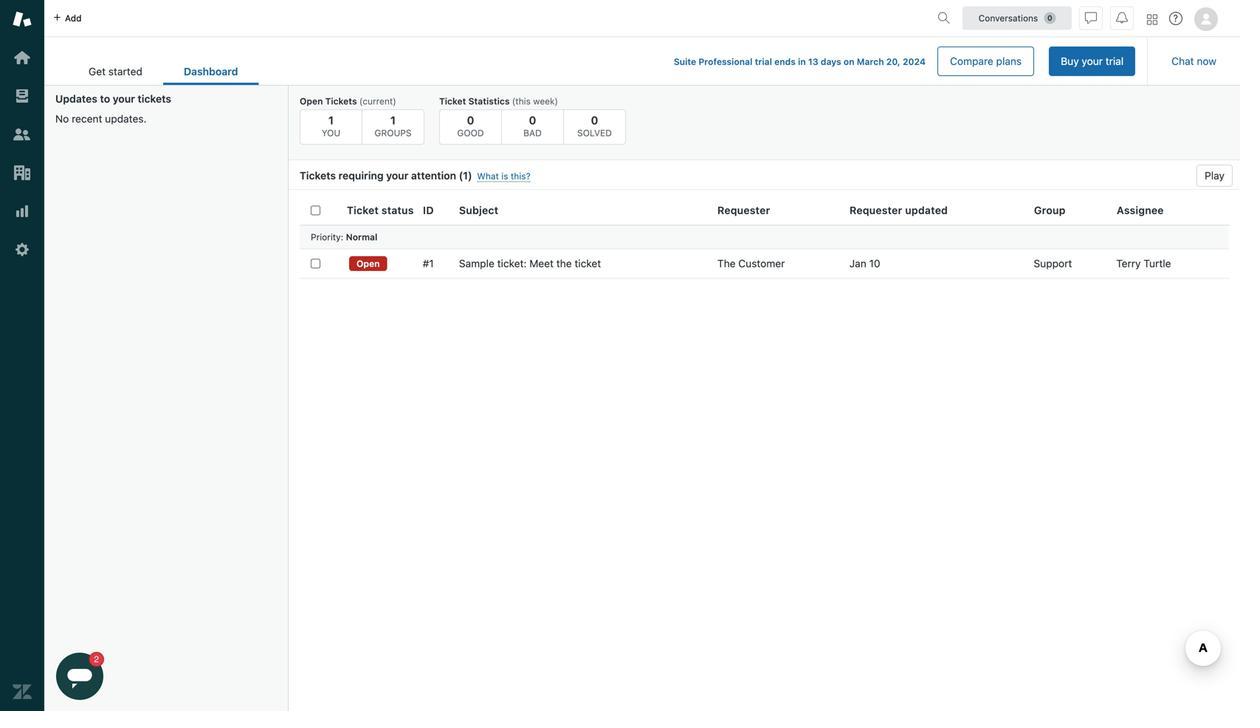 Task type: vqa. For each thing, say whether or not it's contained in the screenshot.
Have a good day.gif link
no



Task type: describe. For each thing, give the bounding box(es) containing it.
the customer
[[718, 257, 785, 270]]

id
[[423, 204, 434, 216]]

you
[[322, 128, 341, 138]]

suite professional trial ends in 13 days on march 20, 2024
[[674, 57, 926, 67]]

zendesk support image
[[13, 10, 32, 29]]

terry turtle
[[1117, 257, 1172, 270]]

0 for 0 solved
[[591, 114, 599, 127]]

jan 10
[[850, 257, 881, 270]]

meet
[[530, 257, 554, 270]]

the
[[718, 257, 736, 270]]

13
[[809, 57, 819, 67]]

March 20, 2024 text field
[[857, 57, 926, 67]]

1 for 1 you
[[329, 114, 334, 127]]

compare
[[951, 55, 994, 67]]

ticket:
[[498, 257, 527, 270]]

(
[[459, 170, 463, 182]]

chat
[[1172, 55, 1195, 67]]

tickets
[[138, 93, 171, 105]]

priority
[[311, 232, 341, 242]]

march
[[857, 57, 885, 67]]

get help image
[[1170, 12, 1183, 25]]

your for tickets requiring your attention ( 1 ) what is this?
[[386, 170, 409, 182]]

plans
[[997, 55, 1022, 67]]

subject
[[459, 204, 499, 216]]

grid containing ticket status
[[289, 196, 1241, 711]]

admin image
[[13, 240, 32, 259]]

your for updates to your tickets
[[113, 93, 135, 105]]

chat now
[[1172, 55, 1217, 67]]

1 you
[[322, 114, 341, 138]]

days
[[821, 57, 842, 67]]

suite
[[674, 57, 697, 67]]

in
[[798, 57, 806, 67]]

get started
[[89, 65, 143, 78]]

requiring
[[339, 170, 384, 182]]

0 good
[[457, 114, 484, 138]]

2 horizontal spatial 1
[[463, 170, 468, 182]]

2024
[[903, 57, 926, 67]]

reporting image
[[13, 202, 32, 221]]

:
[[341, 232, 344, 242]]

none checkbox inside grid
[[311, 259, 321, 268]]

play button
[[1197, 165, 1233, 187]]

add
[[65, 13, 82, 23]]

0 vertical spatial tickets
[[325, 96, 357, 106]]

updates.
[[105, 113, 147, 125]]

add button
[[44, 0, 90, 36]]

support
[[1034, 257, 1073, 270]]

notifications image
[[1117, 12, 1129, 24]]

dashboard
[[184, 65, 238, 78]]

week)
[[533, 96, 558, 106]]

what
[[477, 171, 499, 181]]

ticket status
[[347, 204, 414, 216]]

priority : normal
[[311, 232, 378, 242]]

terry
[[1117, 257, 1142, 270]]

get started image
[[13, 48, 32, 67]]

groups
[[375, 128, 412, 138]]

requester updated
[[850, 204, 948, 216]]

(this
[[512, 96, 531, 106]]

solved
[[578, 128, 612, 138]]

10
[[870, 257, 881, 270]]

sample
[[459, 257, 495, 270]]

open for open tickets (current)
[[300, 96, 323, 106]]

your inside button
[[1082, 55, 1103, 67]]

professional
[[699, 57, 753, 67]]

updated
[[906, 204, 948, 216]]

buy your trial
[[1061, 55, 1124, 67]]

zendesk image
[[13, 682, 32, 702]]

zendesk products image
[[1148, 14, 1158, 25]]

main element
[[0, 0, 44, 711]]

ticket for ticket statistics (this week)
[[439, 96, 466, 106]]



Task type: locate. For each thing, give the bounding box(es) containing it.
chat now button
[[1160, 47, 1229, 76]]

0 inside 0 good
[[467, 114, 474, 127]]

buy
[[1061, 55, 1080, 67]]

ticket
[[575, 257, 601, 270]]

0 up "solved"
[[591, 114, 599, 127]]

customers image
[[13, 125, 32, 144]]

bad
[[524, 128, 542, 138]]

1 up groups
[[391, 114, 396, 127]]

jan
[[850, 257, 867, 270]]

1 vertical spatial open
[[357, 258, 380, 269]]

turtle
[[1144, 257, 1172, 270]]

normal
[[346, 232, 378, 242]]

tickets up 1 you
[[325, 96, 357, 106]]

tickets
[[325, 96, 357, 106], [300, 170, 336, 182]]

tab list
[[68, 58, 259, 85]]

1 horizontal spatial 1
[[391, 114, 396, 127]]

no recent updates.
[[55, 113, 147, 125]]

0 horizontal spatial open
[[300, 96, 323, 106]]

trial left ends
[[755, 57, 773, 67]]

Select All Tickets checkbox
[[311, 206, 321, 215]]

0 horizontal spatial your
[[113, 93, 135, 105]]

statistics
[[469, 96, 510, 106]]

0 for 0 bad
[[529, 114, 536, 127]]

organizations image
[[13, 163, 32, 182]]

1 0 from the left
[[467, 114, 474, 127]]

3 0 from the left
[[591, 114, 599, 127]]

good
[[457, 128, 484, 138]]

None checkbox
[[311, 259, 321, 268]]

1 vertical spatial ticket
[[347, 204, 379, 216]]

0 for 0 good
[[467, 114, 474, 127]]

this?
[[511, 171, 531, 181]]

2 vertical spatial your
[[386, 170, 409, 182]]

is
[[502, 171, 509, 181]]

1 inside 1 groups
[[391, 114, 396, 127]]

play
[[1205, 170, 1225, 182]]

1 horizontal spatial 0
[[529, 114, 536, 127]]

conversations
[[979, 13, 1039, 23]]

no
[[55, 113, 69, 125]]

updates to your tickets
[[55, 93, 171, 105]]

trial for professional
[[755, 57, 773, 67]]

1 vertical spatial your
[[113, 93, 135, 105]]

started
[[108, 65, 143, 78]]

conversations button
[[963, 6, 1072, 30]]

0 up good
[[467, 114, 474, 127]]

your right buy
[[1082, 55, 1103, 67]]

0 inside 0 bad
[[529, 114, 536, 127]]

0 vertical spatial your
[[1082, 55, 1103, 67]]

ticket up 0 good
[[439, 96, 466, 106]]

1 requester from the left
[[718, 204, 771, 216]]

(current)
[[360, 96, 396, 106]]

customer
[[739, 257, 785, 270]]

trial for your
[[1106, 55, 1124, 67]]

0
[[467, 114, 474, 127], [529, 114, 536, 127], [591, 114, 599, 127]]

on
[[844, 57, 855, 67]]

1 horizontal spatial trial
[[1106, 55, 1124, 67]]

requester left updated
[[850, 204, 903, 216]]

#1
[[423, 257, 434, 270]]

get
[[89, 65, 106, 78]]

compare plans
[[951, 55, 1022, 67]]

open for open
[[357, 258, 380, 269]]

recent
[[72, 113, 102, 125]]

ticket up normal
[[347, 204, 379, 216]]

0 horizontal spatial trial
[[755, 57, 773, 67]]

0 inside the 0 solved
[[591, 114, 599, 127]]

section
[[271, 47, 1136, 76]]

button displays agent's chat status as invisible. image
[[1086, 12, 1098, 24]]

0 bad
[[524, 114, 542, 138]]

open down normal
[[357, 258, 380, 269]]

1 left the what
[[463, 170, 468, 182]]

0 up bad
[[529, 114, 536, 127]]

1 inside 1 you
[[329, 114, 334, 127]]

tickets up select all tickets checkbox
[[300, 170, 336, 182]]

ticket statistics (this week)
[[439, 96, 558, 106]]

your right to
[[113, 93, 135, 105]]

ticket
[[439, 96, 466, 106], [347, 204, 379, 216]]

requester for requester updated
[[850, 204, 903, 216]]

trial down notifications image
[[1106, 55, 1124, 67]]

0 vertical spatial open
[[300, 96, 323, 106]]

updates
[[55, 93, 97, 105]]

now
[[1198, 55, 1217, 67]]

ends
[[775, 57, 796, 67]]

compare plans button
[[938, 47, 1035, 76]]

views image
[[13, 86, 32, 106]]

trial
[[1106, 55, 1124, 67], [755, 57, 773, 67]]

grid
[[289, 196, 1241, 711]]

group
[[1035, 204, 1066, 216]]

open up 1 you
[[300, 96, 323, 106]]

ticket for ticket status
[[347, 204, 379, 216]]

0 horizontal spatial requester
[[718, 204, 771, 216]]

the
[[557, 257, 572, 270]]

1 horizontal spatial your
[[386, 170, 409, 182]]

1 horizontal spatial open
[[357, 258, 380, 269]]

0 horizontal spatial 0
[[467, 114, 474, 127]]

your
[[1082, 55, 1103, 67], [113, 93, 135, 105], [386, 170, 409, 182]]

2 0 from the left
[[529, 114, 536, 127]]

2 horizontal spatial your
[[1082, 55, 1103, 67]]

buy your trial button
[[1050, 47, 1136, 76]]

1 horizontal spatial requester
[[850, 204, 903, 216]]

)
[[468, 170, 472, 182]]

your up status
[[386, 170, 409, 182]]

attention
[[411, 170, 456, 182]]

2 horizontal spatial 0
[[591, 114, 599, 127]]

to
[[100, 93, 110, 105]]

20,
[[887, 57, 901, 67]]

section containing compare plans
[[271, 47, 1136, 76]]

sample ticket: meet the ticket
[[459, 257, 601, 270]]

trial inside button
[[1106, 55, 1124, 67]]

assignee
[[1117, 204, 1165, 216]]

1 groups
[[375, 114, 412, 138]]

1 up you
[[329, 114, 334, 127]]

1
[[329, 114, 334, 127], [391, 114, 396, 127], [463, 170, 468, 182]]

tickets requiring your attention ( 1 ) what is this?
[[300, 170, 531, 182]]

ticket inside grid
[[347, 204, 379, 216]]

0 vertical spatial ticket
[[439, 96, 466, 106]]

open
[[300, 96, 323, 106], [357, 258, 380, 269]]

requester for requester
[[718, 204, 771, 216]]

status
[[382, 204, 414, 216]]

0 horizontal spatial 1
[[329, 114, 334, 127]]

1 horizontal spatial ticket
[[439, 96, 466, 106]]

get started tab
[[68, 58, 163, 85]]

requester up the customer
[[718, 204, 771, 216]]

sample ticket: meet the ticket link
[[459, 257, 601, 270]]

0 horizontal spatial ticket
[[347, 204, 379, 216]]

1 vertical spatial tickets
[[300, 170, 336, 182]]

1 for 1 groups
[[391, 114, 396, 127]]

0 solved
[[578, 114, 612, 138]]

open inside grid
[[357, 258, 380, 269]]

open tickets (current)
[[300, 96, 396, 106]]

2 requester from the left
[[850, 204, 903, 216]]

requester
[[718, 204, 771, 216], [850, 204, 903, 216]]

tab list containing get started
[[68, 58, 259, 85]]



